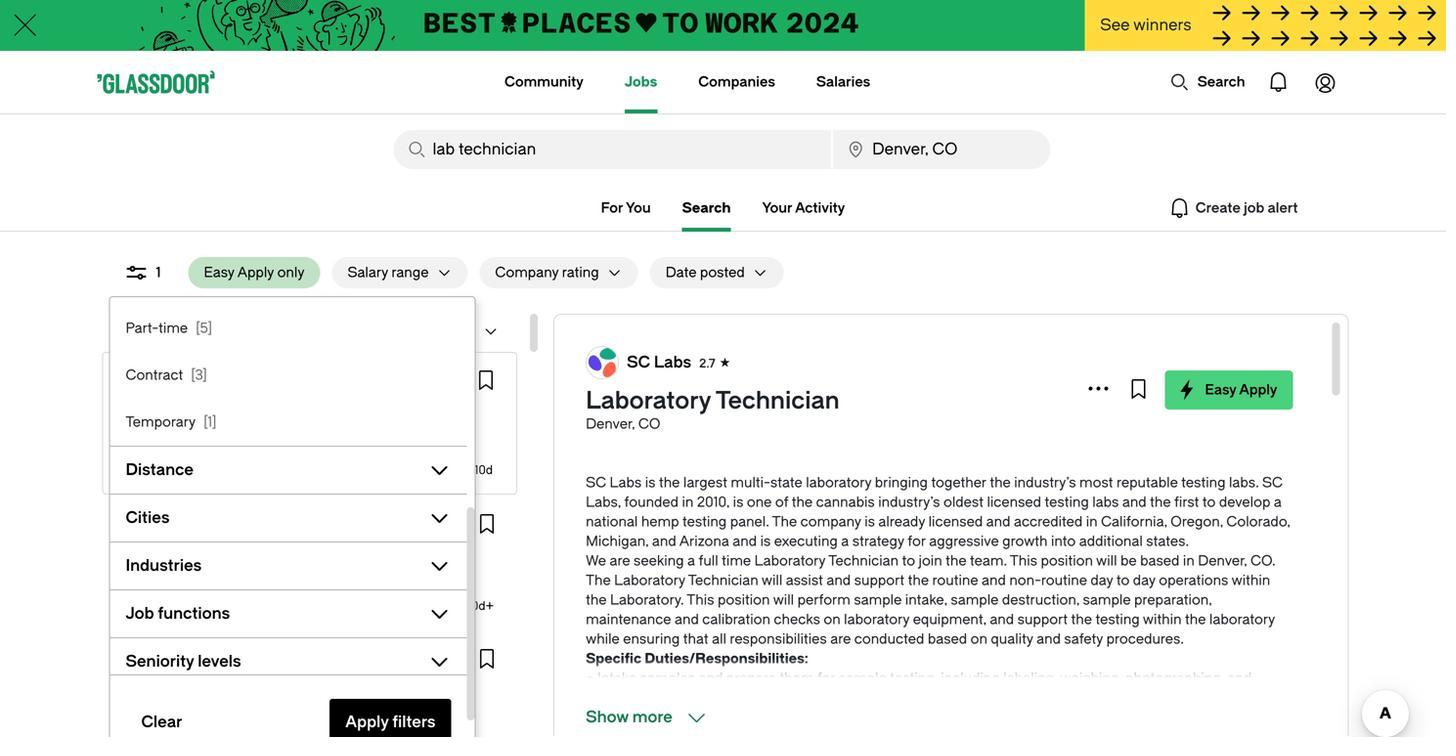 Task type: describe. For each thing, give the bounding box(es) containing it.
apply down $20.00
[[158, 465, 185, 476]]

sample up conducted
[[854, 592, 902, 608]]

1 horizontal spatial to
[[1117, 573, 1130, 589]]

see winners
[[1101, 16, 1192, 34]]

37
[[117, 323, 132, 339]]

assist
[[786, 573, 823, 589]]

the up intake,
[[908, 573, 929, 589]]

2.7 inside jobs list element
[[206, 374, 222, 387]]

cities
[[126, 509, 170, 527]]

sample down be
[[1083, 592, 1131, 608]]

1 day from the left
[[1091, 573, 1113, 589]]

and up california,
[[1123, 494, 1147, 511]]

preparation,
[[1135, 592, 1212, 608]]

measurement
[[197, 513, 275, 527]]

hour
[[227, 444, 255, 458]]

for
[[601, 200, 623, 216]]

sc for sc labs is the largest multi-state laboratory bringing together the industry's most reputable testing labs. sc labs, founded in 2010, is one of the cannabis industry's oldest licensed testing labs and the first to develop a national hemp testing panel. the company is already licensed and accredited in california, oregon, colorado, michigan, and arizona and is executing a strategy for aggressive growth into additional states. we are seeking a full time laboratory technician to join the team. this position will be based in denver, co. the laboratory technician will assist and support the routine and non-routine day to day operations within the laboratory. this position will perform sample intake, sample destruction, sample preparation, maintenance and calibration checks on laboratory equipment, and support the testing within the laboratory while ensuring that all responsibilities are conducted based on quality and safety procedures. specific duties/responsibilities: ● intake samples and prepare them for sample testing, including labeling, weighing, photographing, and organizing samples
[[586, 475, 606, 491]]

and up that
[[675, 612, 699, 628]]

and up perform
[[827, 573, 851, 589]]

and inside jobs list element
[[174, 513, 194, 527]]

winners
[[1134, 16, 1192, 34]]

1 vertical spatial support
[[1018, 612, 1068, 628]]

company rating
[[495, 265, 599, 281]]

date posted button
[[650, 257, 745, 289]]

$20.00
[[165, 444, 203, 458]]

$45k - $65k
[[118, 715, 186, 729]]

michigan,
[[586, 534, 649, 550]]

prepare
[[727, 670, 776, 687]]

$50k
[[118, 580, 146, 594]]

the up safety
[[1072, 612, 1093, 628]]

the down preparation,
[[1185, 612, 1206, 628]]

state
[[771, 475, 803, 491]]

1 vertical spatial to
[[902, 553, 916, 569]]

cities button
[[110, 503, 420, 534]]

laboratory up laboratory.
[[614, 573, 685, 589]]

distance button
[[110, 455, 420, 486]]

1 horizontal spatial 2.7
[[699, 357, 716, 371]]

functions
[[158, 605, 230, 623]]

seeking
[[634, 553, 684, 569]]

is left one
[[733, 494, 744, 511]]

1 horizontal spatial industry's
[[1015, 475, 1076, 491]]

0 vertical spatial for
[[908, 534, 926, 550]]

oregon,
[[1171, 514, 1224, 530]]

technician inside laboratory technician denver, co
[[716, 387, 840, 415]]

job types list box
[[110, 258, 467, 446]]

the up founded
[[659, 475, 680, 491]]

- for $70k
[[149, 580, 155, 594]]

sc for sc labs
[[627, 354, 650, 372]]

salaries
[[817, 74, 871, 90]]

your activity
[[762, 200, 845, 216]]

maintenance
[[586, 612, 671, 628]]

technician
[[164, 323, 232, 339]]

part-
[[126, 320, 159, 336]]

show more button
[[586, 706, 708, 730]]

temporary [1]
[[126, 414, 217, 430]]

full
[[699, 553, 719, 569]]

(employer inside broomfield, co $50k - $70k (employer est.) easy apply
[[189, 580, 245, 594]]

operations
[[1159, 573, 1229, 589]]

panel.
[[730, 514, 769, 530]]

2 horizontal spatial a
[[1274, 494, 1282, 511]]

in right jobs
[[266, 323, 278, 339]]

and down hemp
[[652, 534, 677, 550]]

arizona
[[679, 534, 729, 550]]

develop
[[1219, 494, 1271, 511]]

0 vertical spatial samples
[[640, 670, 695, 687]]

easy apply inside button
[[1205, 382, 1278, 398]]

jobs
[[625, 74, 658, 90]]

easy inside broomfield, co $50k - $70k (employer est.) easy apply
[[134, 601, 155, 612]]

sample up equipment,
[[951, 592, 999, 608]]

1 horizontal spatial position
[[1041, 553, 1093, 569]]

california,
[[1101, 514, 1168, 530]]

and up the growth
[[987, 514, 1011, 530]]

cannabis
[[816, 494, 875, 511]]

all
[[712, 631, 727, 647]]

1 horizontal spatial licensed
[[987, 494, 1042, 511]]

community link
[[505, 51, 584, 113]]

●
[[586, 670, 594, 687]]

first
[[1175, 494, 1200, 511]]

search inside search button
[[1198, 74, 1246, 90]]

hemp
[[641, 514, 679, 530]]

0 horizontal spatial support
[[854, 573, 905, 589]]

perform
[[798, 592, 851, 608]]

growth
[[1003, 534, 1048, 550]]

2 day from the left
[[1133, 573, 1156, 589]]

test
[[147, 513, 171, 527]]

the right together
[[990, 475, 1011, 491]]

0 horizontal spatial a
[[688, 553, 695, 569]]

your activity link
[[762, 197, 845, 220]]

sc labs
[[627, 354, 692, 372]]

2 horizontal spatial to
[[1203, 494, 1216, 511]]

1 vertical spatial will
[[762, 573, 783, 589]]

company
[[801, 514, 861, 530]]

easy apply button
[[1165, 371, 1293, 410]]

see
[[1101, 16, 1130, 34]]

weighing,
[[1061, 670, 1122, 687]]

duties/responsibilities:
[[645, 651, 809, 667]]

easy apply only button
[[188, 257, 320, 289]]

search link
[[682, 197, 731, 220]]

seniority
[[126, 653, 194, 671]]

1 vertical spatial samples
[[657, 690, 712, 706]]

time inside job types list box
[[159, 320, 188, 336]]

0 horizontal spatial are
[[610, 553, 630, 569]]

per
[[206, 444, 224, 458]]

$65k
[[157, 715, 186, 729]]

1 vertical spatial based
[[928, 631, 967, 647]]

sc for sc labs 2.7
[[150, 374, 168, 387]]

laboratory inside laboratory technician denver, co
[[586, 387, 711, 415]]

sample down conducted
[[839, 670, 887, 687]]

none field search location
[[833, 130, 1051, 169]]

origins
[[118, 648, 158, 662]]

photographing,
[[1126, 670, 1224, 687]]

and down 'team.'
[[982, 573, 1006, 589]]

[1]
[[204, 414, 217, 430]]

jobs
[[235, 323, 263, 339]]

salaries link
[[817, 51, 871, 113]]

none field search keyword
[[394, 130, 831, 169]]

and down duties/responsibilities:
[[699, 670, 723, 687]]

1 vertical spatial for
[[817, 670, 836, 687]]

lottie animation container image inside search button
[[1170, 72, 1190, 92]]

Search location field
[[833, 130, 1051, 169]]

show more
[[586, 709, 673, 727]]

is down panel.
[[761, 534, 771, 550]]

additional
[[1080, 534, 1143, 550]]

laboratory.
[[610, 592, 684, 608]]

companies link
[[699, 51, 776, 113]]

team.
[[970, 553, 1007, 569]]

the right of
[[792, 494, 813, 511]]

seniority levels
[[126, 653, 241, 671]]

companies
[[699, 74, 776, 90]]

co down salary
[[334, 323, 356, 339]]

in down labs
[[1086, 514, 1098, 530]]

including
[[941, 670, 1000, 687]]

0 vertical spatial will
[[1097, 553, 1117, 569]]

easy inside button
[[204, 265, 234, 281]]

testing up accredited
[[1045, 494, 1089, 511]]

testing up procedures.
[[1096, 612, 1140, 628]]

the up maintenance
[[586, 592, 607, 608]]

and right photographing,
[[1228, 670, 1252, 687]]

37 lab technician jobs in denver, co
[[117, 323, 356, 339]]

laboratory technician denver, co
[[586, 387, 840, 432]]

testing up first in the bottom right of the page
[[1182, 475, 1226, 491]]

2 vertical spatial will
[[773, 592, 794, 608]]

testing up arizona
[[683, 514, 727, 530]]

for you
[[601, 200, 651, 216]]

checks
[[774, 612, 821, 628]]

[3]
[[191, 367, 207, 383]]



Task type: vqa. For each thing, say whether or not it's contained in the screenshot.
"Firm"
no



Task type: locate. For each thing, give the bounding box(es) containing it.
1 horizontal spatial the
[[772, 514, 797, 530]]

bringing
[[875, 475, 928, 491]]

1 vertical spatial est.)
[[248, 580, 271, 594]]

10d
[[475, 464, 493, 477]]

1 vertical spatial position
[[718, 592, 770, 608]]

0 vertical spatial 2.7
[[699, 357, 716, 371]]

easy apply
[[1205, 382, 1278, 398], [134, 465, 185, 476]]

industries button
[[110, 551, 420, 582]]

executing
[[774, 534, 838, 550]]

2 vertical spatial to
[[1117, 573, 1130, 589]]

1 vertical spatial easy apply
[[134, 465, 185, 476]]

denver, inside denver, co $19.00 - $20.00 per hour (employer est.)
[[119, 424, 161, 438]]

0 vertical spatial search
[[1198, 74, 1246, 90]]

2 vertical spatial a
[[688, 553, 695, 569]]

co inside denver, co $19.00 - $20.00 per hour (employer est.)
[[164, 424, 183, 438]]

inc.
[[225, 648, 245, 662]]

sc up labs,
[[586, 475, 606, 491]]

be
[[1121, 553, 1137, 569]]

most
[[1080, 475, 1114, 491]]

est.) inside broomfield, co $50k - $70k (employer est.) easy apply
[[248, 580, 271, 594]]

1 vertical spatial 2.7
[[206, 374, 222, 387]]

responsibilities
[[730, 631, 827, 647]]

denver, inside laboratory technician denver, co
[[586, 416, 635, 432]]

laboratory down sc labs
[[586, 387, 711, 415]]

0 vertical spatial technician
[[716, 387, 840, 415]]

est.)
[[318, 444, 341, 458], [248, 580, 271, 594]]

support down the destruction,
[[1018, 612, 1068, 628]]

apply left only
[[237, 265, 274, 281]]

easy apply inside jobs list element
[[134, 465, 185, 476]]

0 vertical spatial est.)
[[318, 444, 341, 458]]

1 vertical spatial labs
[[171, 374, 198, 387]]

within
[[1232, 573, 1271, 589], [1143, 612, 1182, 628]]

and down panel.
[[733, 534, 757, 550]]

labs
[[1093, 494, 1119, 511]]

- up the distance
[[156, 444, 162, 458]]

samples
[[640, 670, 695, 687], [657, 690, 712, 706]]

rating
[[562, 265, 599, 281]]

technician
[[716, 387, 840, 415], [829, 553, 899, 569], [688, 573, 759, 589]]

technician up state
[[716, 387, 840, 415]]

denver, up "operations"
[[1198, 553, 1248, 569]]

labs inside sc labs is the largest multi-state laboratory bringing together the industry's most reputable testing labs. sc labs, founded in 2010, is one of the cannabis industry's oldest licensed testing labs and the first to develop a national hemp testing panel. the company is already licensed and accredited in california, oregon, colorado, michigan, and arizona and is executing a strategy for aggressive growth into additional states. we are seeking a full time laboratory technician to join the team. this position will be based in denver, co. the laboratory technician will assist and support the routine and non-routine day to day operations within the laboratory. this position will perform sample intake, sample destruction, sample preparation, maintenance and calibration checks on laboratory equipment, and support the testing within the laboratory while ensuring that all responsibilities are conducted based on quality and safety procedures. specific duties/responsibilities: ● intake samples and prepare them for sample testing, including labeling, weighing, photographing, and organizing samples
[[610, 475, 642, 491]]

0 vertical spatial licensed
[[987, 494, 1042, 511]]

position up calibration
[[718, 592, 770, 608]]

1 vertical spatial within
[[1143, 612, 1182, 628]]

1 horizontal spatial none field
[[833, 130, 1051, 169]]

2.7 up [1] at the left bottom of the page
[[206, 374, 222, 387]]

laboratory down co.
[[1210, 612, 1275, 628]]

to left join
[[902, 553, 916, 569]]

is up founded
[[645, 475, 656, 491]]

0 horizontal spatial easy apply
[[134, 465, 185, 476]]

apply up labs.
[[1240, 382, 1278, 398]]

will left assist
[[762, 573, 783, 589]]

time right full
[[722, 553, 751, 569]]

1 horizontal spatial support
[[1018, 612, 1068, 628]]

colorado,
[[1227, 514, 1291, 530]]

denver, inside sc labs is the largest multi-state laboratory bringing together the industry's most reputable testing labs. sc labs, founded in 2010, is one of the cannabis industry's oldest licensed testing labs and the first to develop a national hemp testing panel. the company is already licensed and accredited in california, oregon, colorado, michigan, and arizona and is executing a strategy for aggressive growth into additional states. we are seeking a full time laboratory technician to join the team. this position will be based in denver, co. the laboratory technician will assist and support the routine and non-routine day to day operations within the laboratory. this position will perform sample intake, sample destruction, sample preparation, maintenance and calibration checks on laboratory equipment, and support the testing within the laboratory while ensuring that all responsibilities are conducted based on quality and safety procedures. specific duties/responsibilities: ● intake samples and prepare them for sample testing, including labeling, weighing, photographing, and organizing samples
[[1198, 553, 1248, 569]]

sc
[[627, 354, 650, 372], [150, 374, 168, 387], [586, 475, 606, 491], [1263, 475, 1283, 491]]

2.7 up laboratory technician denver, co on the bottom of page
[[699, 357, 716, 371]]

industry's
[[1015, 475, 1076, 491], [879, 494, 940, 511]]

the down reputable at the right of page
[[1150, 494, 1171, 511]]

2 none field from the left
[[833, 130, 1051, 169]]

lottie animation container image inside search button
[[1170, 72, 1190, 92]]

jobs link
[[625, 51, 658, 113]]

0 horizontal spatial on
[[824, 612, 841, 628]]

2 vertical spatial labs
[[610, 475, 642, 491]]

0 horizontal spatial search
[[682, 200, 731, 216]]

and left safety
[[1037, 631, 1061, 647]]

sc labs logo image left sc labs
[[587, 347, 618, 379]]

easy inside button
[[1205, 382, 1237, 398]]

testing,
[[890, 670, 938, 687]]

0 vertical spatial the
[[772, 514, 797, 530]]

a down company
[[841, 534, 849, 550]]

the down we
[[586, 573, 611, 589]]

0 vertical spatial on
[[824, 612, 841, 628]]

labs inside jobs list element
[[171, 374, 198, 387]]

quality
[[991, 631, 1033, 647]]

lottie animation container image
[[1255, 59, 1302, 106], [1302, 59, 1349, 106], [1170, 72, 1190, 92]]

2 vertical spatial technician
[[688, 573, 759, 589]]

sc labs logo image
[[587, 347, 618, 379], [120, 370, 141, 391]]

0 vertical spatial position
[[1041, 553, 1093, 569]]

search down see winners link
[[1198, 74, 1246, 90]]

date posted
[[666, 265, 745, 281]]

routine down join
[[933, 573, 979, 589]]

1 vertical spatial industry's
[[879, 494, 940, 511]]

time
[[159, 320, 188, 336], [722, 553, 751, 569]]

date
[[666, 265, 697, 281]]

sc inside jobs list element
[[150, 374, 168, 387]]

(employer right hour
[[258, 444, 315, 458]]

salary range
[[348, 265, 429, 281]]

destruction,
[[1002, 592, 1080, 608]]

industry's up accredited
[[1015, 475, 1076, 491]]

1 vertical spatial the
[[586, 573, 611, 589]]

technician down strategy
[[829, 553, 899, 569]]

0 vertical spatial within
[[1232, 573, 1271, 589]]

apply inside broomfield, co $50k - $70k (employer est.) easy apply
[[157, 601, 184, 612]]

0 vertical spatial based
[[1141, 553, 1180, 569]]

0 vertical spatial labs
[[654, 354, 692, 372]]

co up $20.00
[[164, 424, 183, 438]]

largest
[[684, 475, 728, 491]]

join
[[919, 553, 943, 569]]

technician down full
[[688, 573, 759, 589]]

denver, up $19.00
[[119, 424, 161, 438]]

bhd test and measurement
[[118, 513, 275, 527]]

while
[[586, 631, 620, 647]]

day down be
[[1133, 573, 1156, 589]]

and up the quality
[[990, 612, 1014, 628]]

the down of
[[772, 514, 797, 530]]

co inside broomfield, co $50k - $70k (employer est.) easy apply
[[186, 560, 205, 574]]

laboratory up assist
[[755, 553, 826, 569]]

national
[[586, 514, 638, 530]]

1 horizontal spatial are
[[831, 631, 851, 647]]

1 horizontal spatial for
[[908, 534, 926, 550]]

is
[[645, 475, 656, 491], [733, 494, 744, 511], [865, 514, 875, 530], [761, 534, 771, 550]]

2 routine from the left
[[1042, 573, 1088, 589]]

(employer up functions
[[189, 580, 245, 594]]

1 vertical spatial a
[[841, 534, 849, 550]]

- right $45k
[[149, 715, 155, 729]]

licensed down oldest
[[929, 514, 983, 530]]

1 horizontal spatial based
[[1141, 553, 1180, 569]]

co down sc labs
[[639, 416, 661, 432]]

for up join
[[908, 534, 926, 550]]

sc labs logo image down 37
[[120, 370, 141, 391]]

apply inside button
[[237, 265, 274, 281]]

0 horizontal spatial routine
[[933, 573, 979, 589]]

1 horizontal spatial (employer
[[258, 444, 315, 458]]

support down strategy
[[854, 573, 905, 589]]

0 vertical spatial a
[[1274, 494, 1282, 511]]

0 horizontal spatial position
[[718, 592, 770, 608]]

1 horizontal spatial time
[[722, 553, 751, 569]]

job functions
[[126, 605, 230, 623]]

0 horizontal spatial labs
[[171, 374, 198, 387]]

0 vertical spatial this
[[1010, 553, 1038, 569]]

0 horizontal spatial 2.7
[[206, 374, 222, 387]]

0 vertical spatial time
[[159, 320, 188, 336]]

only
[[277, 265, 305, 281]]

1 vertical spatial are
[[831, 631, 851, 647]]

and right test
[[174, 513, 194, 527]]

based down equipment,
[[928, 631, 967, 647]]

est.) up job functions popup button
[[248, 580, 271, 594]]

1 vertical spatial on
[[971, 631, 988, 647]]

are down perform
[[831, 631, 851, 647]]

in left 2010,
[[682, 494, 694, 511]]

the down aggressive
[[946, 553, 967, 569]]

ensuring
[[623, 631, 680, 647]]

labs for sc labs
[[654, 354, 692, 372]]

time inside sc labs is the largest multi-state laboratory bringing together the industry's most reputable testing labs. sc labs, founded in 2010, is one of the cannabis industry's oldest licensed testing labs and the first to develop a national hemp testing panel. the company is already licensed and accredited in california, oregon, colorado, michigan, and arizona and is executing a strategy for aggressive growth into additional states. we are seeking a full time laboratory technician to join the team. this position will be based in denver, co. the laboratory technician will assist and support the routine and non-routine day to day operations within the laboratory. this position will perform sample intake, sample destruction, sample preparation, maintenance and calibration checks on laboratory equipment, and support the testing within the laboratory while ensuring that all responsibilities are conducted based on quality and safety procedures. specific duties/responsibilities: ● intake samples and prepare them for sample testing, including labeling, weighing, photographing, and organizing samples
[[722, 553, 751, 569]]

lottie animation container image
[[426, 51, 506, 112], [426, 51, 506, 112], [1255, 59, 1302, 106], [1302, 59, 1349, 106], [1170, 72, 1190, 92]]

laboratory inside jobs list element
[[161, 648, 222, 662]]

this
[[1010, 553, 1038, 569], [687, 592, 715, 608]]

0 horizontal spatial est.)
[[248, 580, 271, 594]]

to down be
[[1117, 573, 1130, 589]]

sc right labs.
[[1263, 475, 1283, 491]]

calibration
[[703, 612, 771, 628]]

routine up the destruction,
[[1042, 573, 1088, 589]]

0 horizontal spatial none field
[[394, 130, 831, 169]]

0 horizontal spatial the
[[586, 573, 611, 589]]

1 button
[[109, 257, 176, 289]]

time left [5] in the top left of the page
[[159, 320, 188, 336]]

founded
[[625, 494, 679, 511]]

1 vertical spatial technician
[[829, 553, 899, 569]]

est.) right hour
[[318, 444, 341, 458]]

will down additional
[[1097, 553, 1117, 569]]

is up strategy
[[865, 514, 875, 530]]

0 horizontal spatial day
[[1091, 573, 1113, 589]]

0 vertical spatial (employer
[[258, 444, 315, 458]]

1 horizontal spatial within
[[1232, 573, 1271, 589]]

co
[[334, 323, 356, 339], [639, 416, 661, 432], [164, 424, 183, 438], [186, 560, 205, 574]]

jobs list element
[[101, 351, 518, 737]]

industry's up 'already' on the bottom right of page
[[879, 494, 940, 511]]

licensed up accredited
[[987, 494, 1042, 511]]

are down michigan,
[[610, 553, 630, 569]]

community
[[505, 74, 584, 90]]

a up colorado,
[[1274, 494, 1282, 511]]

labs up labs,
[[610, 475, 642, 491]]

denver, up labs,
[[586, 416, 635, 432]]

easy up labs.
[[1205, 382, 1237, 398]]

$70k
[[158, 580, 186, 594]]

1 horizontal spatial this
[[1010, 553, 1038, 569]]

based
[[1141, 553, 1180, 569], [928, 631, 967, 647]]

laboratory up cannabis
[[806, 475, 872, 491]]

1 vertical spatial (employer
[[189, 580, 245, 594]]

on left the quality
[[971, 631, 988, 647]]

easy
[[204, 265, 234, 281], [1205, 382, 1237, 398], [134, 465, 156, 476], [134, 601, 155, 612]]

est.) inside denver, co $19.00 - $20.00 per hour (employer est.)
[[318, 444, 341, 458]]

sc labs logo image inside jobs list element
[[120, 370, 141, 391]]

for you link
[[601, 197, 651, 220]]

for right "them"
[[817, 670, 836, 687]]

activity
[[795, 200, 845, 216]]

broomfield, co $50k - $70k (employer est.) easy apply
[[118, 560, 271, 612]]

1 horizontal spatial easy apply
[[1205, 382, 1278, 398]]

laboratory down functions
[[161, 648, 222, 662]]

1 horizontal spatial labs
[[610, 475, 642, 491]]

1 horizontal spatial est.)
[[318, 444, 341, 458]]

aggressive
[[929, 534, 999, 550]]

0 horizontal spatial for
[[817, 670, 836, 687]]

2 vertical spatial -
[[149, 715, 155, 729]]

labs up laboratory technician denver, co on the bottom of page
[[654, 354, 692, 372]]

0 horizontal spatial this
[[687, 592, 715, 608]]

2 horizontal spatial labs
[[654, 354, 692, 372]]

this up that
[[687, 592, 715, 608]]

search up date posted
[[682, 200, 731, 216]]

range
[[392, 265, 429, 281]]

(employer inside denver, co $19.00 - $20.00 per hour (employer est.)
[[258, 444, 315, 458]]

1 routine from the left
[[933, 573, 979, 589]]

0 horizontal spatial to
[[902, 553, 916, 569]]

we
[[586, 553, 606, 569]]

origins laboratory inc.
[[118, 648, 245, 662]]

1 vertical spatial this
[[687, 592, 715, 608]]

co inside laboratory technician denver, co
[[639, 416, 661, 432]]

co.
[[1251, 553, 1276, 569]]

- inside broomfield, co $50k - $70k (employer est.) easy apply
[[149, 580, 155, 594]]

apply inside button
[[1240, 382, 1278, 398]]

will
[[1097, 553, 1117, 569], [762, 573, 783, 589], [773, 592, 794, 608]]

[5]
[[196, 320, 212, 336]]

company rating button
[[480, 257, 599, 289]]

2010,
[[697, 494, 730, 511]]

bhd
[[118, 513, 145, 527]]

- for $20.00
[[156, 444, 162, 458]]

licensed
[[987, 494, 1042, 511], [929, 514, 983, 530]]

to right first in the bottom right of the page
[[1203, 494, 1216, 511]]

1 vertical spatial -
[[149, 580, 155, 594]]

1 vertical spatial search
[[682, 200, 731, 216]]

0 vertical spatial easy apply
[[1205, 382, 1278, 398]]

1 horizontal spatial routine
[[1042, 573, 1088, 589]]

laboratory up conducted
[[844, 612, 910, 628]]

denver,
[[281, 323, 330, 339], [586, 416, 635, 432], [119, 424, 161, 438], [1198, 553, 1248, 569]]

0 horizontal spatial industry's
[[879, 494, 940, 511]]

will up checks
[[773, 592, 794, 608]]

1 horizontal spatial sc labs logo image
[[587, 347, 618, 379]]

0 horizontal spatial within
[[1143, 612, 1182, 628]]

easy down $19.00
[[134, 465, 156, 476]]

apply down '$70k'
[[157, 601, 184, 612]]

0 horizontal spatial sc labs logo image
[[120, 370, 141, 391]]

into
[[1051, 534, 1076, 550]]

strategy
[[853, 534, 905, 550]]

in up "operations"
[[1183, 553, 1195, 569]]

one
[[747, 494, 772, 511]]

0 horizontal spatial time
[[159, 320, 188, 336]]

0 horizontal spatial licensed
[[929, 514, 983, 530]]

easy down $50k
[[134, 601, 155, 612]]

0 vertical spatial -
[[156, 444, 162, 458]]

sample
[[854, 592, 902, 608], [951, 592, 999, 608], [1083, 592, 1131, 608], [839, 670, 887, 687]]

labs for sc labs is the largest multi-state laboratory bringing together the industry's most reputable testing labs. sc labs, founded in 2010, is one of the cannabis industry's oldest licensed testing labs and the first to develop a national hemp testing panel. the company is already licensed and accredited in california, oregon, colorado, michigan, and arizona and is executing a strategy for aggressive growth into additional states. we are seeking a full time laboratory technician to join the team. this position will be based in denver, co. the laboratory technician will assist and support the routine and non-routine day to day operations within the laboratory. this position will perform sample intake, sample destruction, sample preparation, maintenance and calibration checks on laboratory equipment, and support the testing within the laboratory while ensuring that all responsibilities are conducted based on quality and safety procedures. specific duties/responsibilities: ● intake samples and prepare them for sample testing, including labeling, weighing, photographing, and organizing samples
[[610, 475, 642, 491]]

denver, right jobs
[[281, 323, 330, 339]]

show
[[586, 709, 629, 727]]

labeling,
[[1004, 670, 1058, 687]]

broomfield,
[[118, 560, 183, 574]]

(employer
[[258, 444, 315, 458], [189, 580, 245, 594]]

None field
[[394, 130, 831, 169], [833, 130, 1051, 169]]

sc labs is the largest multi-state laboratory bringing together the industry's most reputable testing labs. sc labs, founded in 2010, is one of the cannabis industry's oldest licensed testing labs and the first to develop a national hemp testing panel. the company is already licensed and accredited in california, oregon, colorado, michigan, and arizona and is executing a strategy for aggressive growth into additional states. we are seeking a full time laboratory technician to join the team. this position will be based in denver, co. the laboratory technician will assist and support the routine and non-routine day to day operations within the laboratory. this position will perform sample intake, sample destruction, sample preparation, maintenance and calibration checks on laboratory equipment, and support the testing within the laboratory while ensuring that all responsibilities are conducted based on quality and safety procedures. specific duties/responsibilities: ● intake samples and prepare them for sample testing, including labeling, weighing, photographing, and organizing samples
[[586, 475, 1291, 706]]

labs up temporary [1] at the bottom of page
[[171, 374, 198, 387]]

1 horizontal spatial day
[[1133, 573, 1156, 589]]

easy apply up labs.
[[1205, 382, 1278, 398]]

based down states.
[[1141, 553, 1180, 569]]

0 vertical spatial are
[[610, 553, 630, 569]]

0 horizontal spatial based
[[928, 631, 967, 647]]

on down perform
[[824, 612, 841, 628]]

already
[[879, 514, 925, 530]]

0 horizontal spatial (employer
[[189, 580, 245, 594]]

co right broomfield,
[[186, 560, 205, 574]]

0 vertical spatial to
[[1203, 494, 1216, 511]]

easy apply only
[[204, 265, 305, 281]]

0 vertical spatial support
[[854, 573, 905, 589]]

within down preparation,
[[1143, 612, 1182, 628]]

Search keyword field
[[394, 130, 831, 169]]

within down co.
[[1232, 573, 1271, 589]]

1 horizontal spatial on
[[971, 631, 988, 647]]

you
[[626, 200, 651, 216]]

1 none field from the left
[[394, 130, 831, 169]]

1 horizontal spatial a
[[841, 534, 849, 550]]

labs for sc labs 2.7
[[171, 374, 198, 387]]

1 vertical spatial licensed
[[929, 514, 983, 530]]

- inside denver, co $19.00 - $20.00 per hour (employer est.)
[[156, 444, 162, 458]]

position
[[1041, 553, 1093, 569], [718, 592, 770, 608]]



